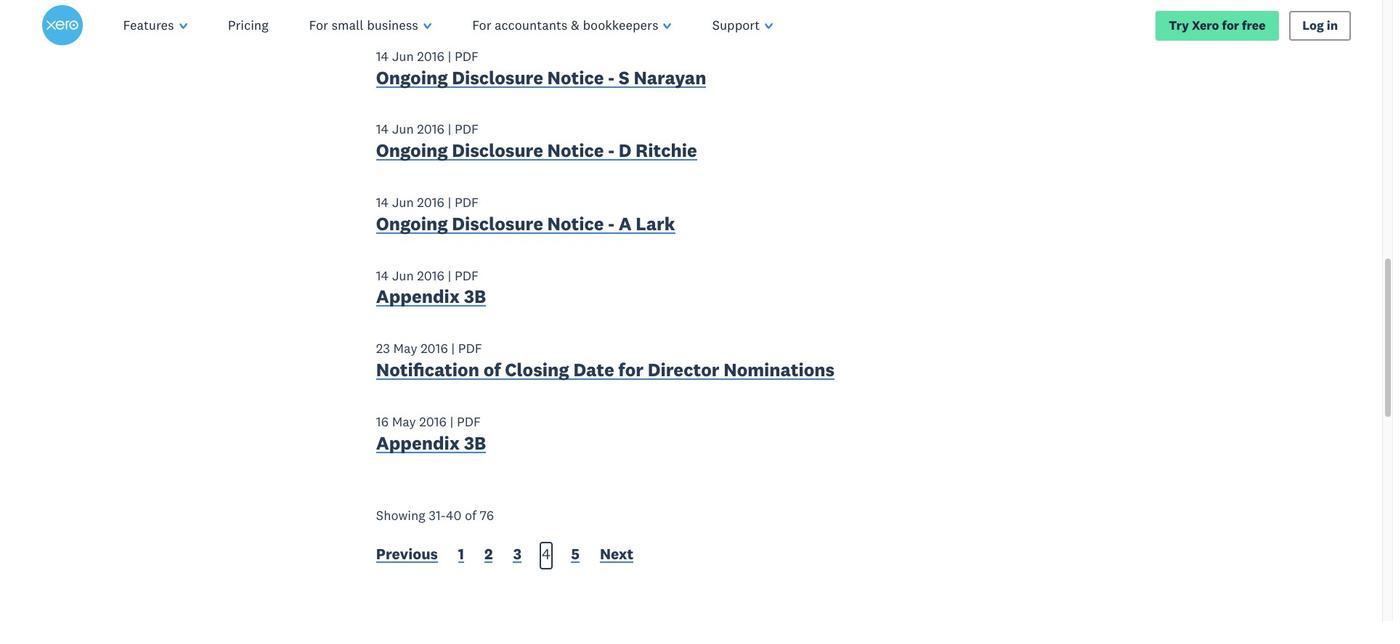 Task type: describe. For each thing, give the bounding box(es) containing it.
appendix 3b link for 14 jun 2016 | pdf appendix 3b
[[376, 285, 486, 312]]

next
[[600, 544, 634, 564]]

- right showing
[[441, 507, 446, 523]]

| for s
[[448, 48, 451, 65]]

showing
[[376, 507, 425, 523]]

jun for appendix 3b
[[392, 267, 414, 284]]

31
[[429, 507, 441, 523]]

4 button
[[542, 544, 551, 567]]

ongoing for ongoing disclosure notice - s narayan
[[376, 66, 448, 89]]

closing
[[505, 358, 569, 381]]

jun for ongoing disclosure notice - s narayan
[[392, 48, 414, 65]]

14 for ongoing disclosure notice - s narayan
[[376, 48, 389, 65]]

pricing
[[228, 17, 268, 33]]

jun for ongoing disclosure notice - d ritchie
[[392, 121, 414, 138]]

3b for 16 may 2016 | pdf appendix 3b
[[464, 431, 486, 454]]

narayan
[[634, 66, 706, 89]]

for small business
[[309, 17, 418, 33]]

40
[[446, 507, 462, 523]]

appendix for 16 may 2016 | pdf appendix 3b
[[376, 431, 460, 454]]

notice for a
[[547, 212, 604, 235]]

pricing link
[[208, 0, 289, 51]]

appendix 3b link for 16 may 2016 | pdf appendix 3b
[[376, 431, 486, 458]]

4
[[542, 544, 551, 564]]

| for a
[[448, 194, 451, 211]]

pdf for d
[[455, 121, 479, 138]]

ongoing for ongoing disclosure notice - d ritchie
[[376, 139, 448, 162]]

for for for small business
[[309, 17, 328, 33]]

pdf inside the 16 may 2016 | pdf appendix 3b
[[457, 413, 481, 430]]

2016 for s
[[417, 48, 445, 65]]

support
[[712, 17, 760, 33]]

| inside 14 jun 2016 | pdf appendix 3b
[[448, 267, 451, 284]]

16 may 2016 | pdf appendix 3b
[[376, 413, 486, 454]]

support button
[[692, 0, 793, 51]]

16
[[376, 413, 389, 430]]

2
[[484, 544, 493, 564]]

date
[[573, 358, 614, 381]]

ongoing disclosure notice - d ritchie link
[[376, 139, 697, 166]]

- for d
[[608, 139, 614, 162]]

for inside 23 may 2016 | pdf notification of closing date for director nominations
[[618, 358, 644, 381]]

business
[[367, 17, 418, 33]]

may for notification
[[393, 340, 417, 357]]

log
[[1302, 17, 1324, 33]]

in
[[1327, 17, 1338, 33]]

23 may 2016 | pdf notification of closing date for director nominations
[[376, 340, 835, 381]]

try
[[1169, 17, 1189, 33]]

lark
[[636, 212, 675, 235]]

try xero for free
[[1169, 17, 1266, 33]]

previous button
[[376, 544, 438, 567]]

previous
[[376, 544, 438, 564]]

2016 for a
[[417, 194, 445, 211]]

features button
[[103, 0, 208, 51]]

3 button
[[513, 544, 522, 567]]

14 jun 2016 | pdf appendix 3b
[[376, 267, 486, 308]]

23
[[376, 340, 390, 357]]

jun for ongoing disclosure notice - a lark
[[392, 194, 414, 211]]

director
[[648, 358, 719, 381]]

2016 inside 14 jun 2016 | pdf appendix 3b
[[417, 267, 445, 284]]

5
[[571, 544, 580, 564]]

showing 31 - 40 of 76
[[376, 507, 494, 523]]

free
[[1242, 17, 1266, 33]]



Task type: vqa. For each thing, say whether or not it's contained in the screenshot.
See
no



Task type: locate. For each thing, give the bounding box(es) containing it.
0 vertical spatial appendix
[[376, 285, 460, 308]]

2 for from the left
[[472, 17, 491, 33]]

jun
[[392, 48, 414, 65], [392, 121, 414, 138], [392, 194, 414, 211], [392, 267, 414, 284]]

may
[[393, 340, 417, 357], [392, 413, 416, 430]]

4 14 from the top
[[376, 267, 389, 284]]

appendix up the 23
[[376, 285, 460, 308]]

1 14 from the top
[[376, 48, 389, 65]]

14 jun 2016 | pdf ongoing disclosure notice - d ritchie
[[376, 121, 697, 162]]

2 disclosure from the top
[[452, 139, 543, 162]]

may inside the 16 may 2016 | pdf appendix 3b
[[392, 413, 416, 430]]

- left s
[[608, 66, 614, 89]]

3 ongoing from the top
[[376, 212, 448, 235]]

1 jun from the top
[[392, 48, 414, 65]]

appendix inside the 16 may 2016 | pdf appendix 3b
[[376, 431, 460, 454]]

1 vertical spatial notice
[[547, 139, 604, 162]]

appendix inside 14 jun 2016 | pdf appendix 3b
[[376, 285, 460, 308]]

3b inside 14 jun 2016 | pdf appendix 3b
[[464, 285, 486, 308]]

- inside 14 jun 2016 | pdf ongoing disclosure notice - s narayan
[[608, 66, 614, 89]]

| inside the 16 may 2016 | pdf appendix 3b
[[450, 413, 454, 430]]

for left free
[[1222, 17, 1239, 33]]

notice left a
[[547, 212, 604, 235]]

3 14 from the top
[[376, 194, 389, 211]]

3b inside the 16 may 2016 | pdf appendix 3b
[[464, 431, 486, 454]]

3
[[513, 544, 522, 564]]

76
[[480, 507, 494, 523]]

of
[[483, 358, 501, 381], [465, 507, 476, 523]]

ongoing inside 14 jun 2016 | pdf ongoing disclosure notice - a lark
[[376, 212, 448, 235]]

|
[[448, 48, 451, 65], [448, 121, 451, 138], [448, 194, 451, 211], [448, 267, 451, 284], [451, 340, 455, 357], [450, 413, 454, 430]]

2016
[[417, 48, 445, 65], [417, 121, 445, 138], [417, 194, 445, 211], [417, 267, 445, 284], [421, 340, 448, 357], [419, 413, 447, 430]]

may right 16 on the left
[[392, 413, 416, 430]]

3b
[[464, 285, 486, 308], [464, 431, 486, 454]]

1 appendix 3b link from the top
[[376, 285, 486, 312]]

appendix 3b link down 16 on the left
[[376, 431, 486, 458]]

may for appendix
[[392, 413, 416, 430]]

| for for
[[451, 340, 455, 357]]

for accountants & bookkeepers
[[472, 17, 658, 33]]

14 for ongoing disclosure notice - d ritchie
[[376, 121, 389, 138]]

&
[[571, 17, 580, 33]]

0 vertical spatial may
[[393, 340, 417, 357]]

14 inside 14 jun 2016 | pdf ongoing disclosure notice - a lark
[[376, 194, 389, 211]]

2 14 from the top
[[376, 121, 389, 138]]

xero
[[1192, 17, 1219, 33]]

of left closing
[[483, 358, 501, 381]]

pdf inside 14 jun 2016 | pdf appendix 3b
[[455, 267, 479, 284]]

pdf inside 14 jun 2016 | pdf ongoing disclosure notice - s narayan
[[455, 48, 479, 65]]

0 horizontal spatial for
[[309, 17, 328, 33]]

ongoing
[[376, 66, 448, 89], [376, 139, 448, 162], [376, 212, 448, 235]]

0 horizontal spatial for
[[618, 358, 644, 381]]

1 vertical spatial appendix 3b link
[[376, 431, 486, 458]]

2 jun from the top
[[392, 121, 414, 138]]

3b for 14 jun 2016 | pdf appendix 3b
[[464, 285, 486, 308]]

for left accountants
[[472, 17, 491, 33]]

2016 inside the 16 may 2016 | pdf appendix 3b
[[419, 413, 447, 430]]

1 horizontal spatial for
[[1222, 17, 1239, 33]]

for
[[309, 17, 328, 33], [472, 17, 491, 33]]

1 vertical spatial may
[[392, 413, 416, 430]]

2016 inside 23 may 2016 | pdf notification of closing date for director nominations
[[421, 340, 448, 357]]

disclosure for d
[[452, 139, 543, 162]]

0 vertical spatial 3b
[[464, 285, 486, 308]]

1 horizontal spatial for
[[472, 17, 491, 33]]

2 ongoing from the top
[[376, 139, 448, 162]]

2 appendix from the top
[[376, 431, 460, 454]]

may right the 23
[[393, 340, 417, 357]]

pdf inside 14 jun 2016 | pdf ongoing disclosure notice - d ritchie
[[455, 121, 479, 138]]

| inside 23 may 2016 | pdf notification of closing date for director nominations
[[451, 340, 455, 357]]

jun inside 14 jun 2016 | pdf ongoing disclosure notice - d ritchie
[[392, 121, 414, 138]]

14 for appendix 3b
[[376, 267, 389, 284]]

for small business button
[[289, 0, 452, 51]]

0 vertical spatial of
[[483, 358, 501, 381]]

14
[[376, 48, 389, 65], [376, 121, 389, 138], [376, 194, 389, 211], [376, 267, 389, 284]]

ongoing for ongoing disclosure notice - a lark
[[376, 212, 448, 235]]

| inside 14 jun 2016 | pdf ongoing disclosure notice - s narayan
[[448, 48, 451, 65]]

-
[[608, 66, 614, 89], [608, 139, 614, 162], [608, 212, 614, 235], [441, 507, 446, 523]]

- inside 14 jun 2016 | pdf ongoing disclosure notice - a lark
[[608, 212, 614, 235]]

1 appendix from the top
[[376, 285, 460, 308]]

bookkeepers
[[583, 17, 658, 33]]

for inside dropdown button
[[309, 17, 328, 33]]

of left 76
[[465, 507, 476, 523]]

log in link
[[1289, 10, 1351, 40]]

| inside 14 jun 2016 | pdf ongoing disclosure notice - d ritchie
[[448, 121, 451, 138]]

3 jun from the top
[[392, 194, 414, 211]]

| for d
[[448, 121, 451, 138]]

jun inside 14 jun 2016 | pdf ongoing disclosure notice - s narayan
[[392, 48, 414, 65]]

notification
[[376, 358, 479, 381]]

1 vertical spatial 3b
[[464, 431, 486, 454]]

- left a
[[608, 212, 614, 235]]

ongoing inside 14 jun 2016 | pdf ongoing disclosure notice - s narayan
[[376, 66, 448, 89]]

4 jun from the top
[[392, 267, 414, 284]]

notice inside 14 jun 2016 | pdf ongoing disclosure notice - s narayan
[[547, 66, 604, 89]]

1 vertical spatial for
[[618, 358, 644, 381]]

1 ongoing from the top
[[376, 66, 448, 89]]

notice
[[547, 66, 604, 89], [547, 139, 604, 162], [547, 212, 604, 235]]

1 button
[[458, 544, 464, 567]]

for right date
[[618, 358, 644, 381]]

2 vertical spatial notice
[[547, 212, 604, 235]]

jun inside 14 jun 2016 | pdf appendix 3b
[[392, 267, 414, 284]]

a
[[619, 212, 632, 235]]

1 horizontal spatial of
[[483, 358, 501, 381]]

disclosure inside 14 jun 2016 | pdf ongoing disclosure notice - a lark
[[452, 212, 543, 235]]

notice for d
[[547, 139, 604, 162]]

14 inside 14 jun 2016 | pdf ongoing disclosure notice - s narayan
[[376, 48, 389, 65]]

1 vertical spatial appendix
[[376, 431, 460, 454]]

2016 for d
[[417, 121, 445, 138]]

14 inside 14 jun 2016 | pdf ongoing disclosure notice - d ritchie
[[376, 121, 389, 138]]

0 horizontal spatial of
[[465, 507, 476, 523]]

pdf for for
[[458, 340, 482, 357]]

ongoing inside 14 jun 2016 | pdf ongoing disclosure notice - d ritchie
[[376, 139, 448, 162]]

1 for from the left
[[309, 17, 328, 33]]

14 for ongoing disclosure notice - a lark
[[376, 194, 389, 211]]

- left the d
[[608, 139, 614, 162]]

pdf inside 23 may 2016 | pdf notification of closing date for director nominations
[[458, 340, 482, 357]]

3 notice from the top
[[547, 212, 604, 235]]

14 jun 2016 | pdf ongoing disclosure notice - a lark
[[376, 194, 675, 235]]

2016 for for
[[421, 340, 448, 357]]

0 vertical spatial disclosure
[[452, 66, 543, 89]]

for
[[1222, 17, 1239, 33], [618, 358, 644, 381]]

14 jun 2016 | pdf ongoing disclosure notice - s narayan
[[376, 48, 706, 89]]

notice left s
[[547, 66, 604, 89]]

| inside 14 jun 2016 | pdf ongoing disclosure notice - a lark
[[448, 194, 451, 211]]

notification of closing date for director nominations link
[[376, 358, 835, 385]]

try xero for free link
[[1156, 10, 1279, 40]]

1 vertical spatial ongoing
[[376, 139, 448, 162]]

0 vertical spatial appendix 3b link
[[376, 285, 486, 312]]

- inside 14 jun 2016 | pdf ongoing disclosure notice - d ritchie
[[608, 139, 614, 162]]

disclosure for s
[[452, 66, 543, 89]]

1
[[458, 544, 464, 564]]

of inside 23 may 2016 | pdf notification of closing date for director nominations
[[483, 358, 501, 381]]

- for s
[[608, 66, 614, 89]]

appendix 3b link up the 23
[[376, 285, 486, 312]]

14 inside 14 jun 2016 | pdf appendix 3b
[[376, 267, 389, 284]]

appendix for 14 jun 2016 | pdf appendix 3b
[[376, 285, 460, 308]]

s
[[619, 66, 629, 89]]

features
[[123, 17, 174, 33]]

d
[[619, 139, 631, 162]]

jun inside 14 jun 2016 | pdf ongoing disclosure notice - a lark
[[392, 194, 414, 211]]

notice left the d
[[547, 139, 604, 162]]

disclosure inside 14 jun 2016 | pdf ongoing disclosure notice - s narayan
[[452, 66, 543, 89]]

1 3b from the top
[[464, 285, 486, 308]]

notice inside 14 jun 2016 | pdf ongoing disclosure notice - d ritchie
[[547, 139, 604, 162]]

log in
[[1302, 17, 1338, 33]]

notice for s
[[547, 66, 604, 89]]

for left the small
[[309, 17, 328, 33]]

ritchie
[[636, 139, 697, 162]]

nominations
[[724, 358, 835, 381]]

for inside dropdown button
[[472, 17, 491, 33]]

appendix
[[376, 285, 460, 308], [376, 431, 460, 454]]

0 vertical spatial notice
[[547, 66, 604, 89]]

small
[[332, 17, 364, 33]]

2 notice from the top
[[547, 139, 604, 162]]

pdf for s
[[455, 48, 479, 65]]

1 vertical spatial of
[[465, 507, 476, 523]]

ongoing disclosure notice - a lark link
[[376, 212, 675, 239]]

1 disclosure from the top
[[452, 66, 543, 89]]

for accountants & bookkeepers button
[[452, 0, 692, 51]]

xero homepage image
[[42, 5, 82, 46]]

0 vertical spatial ongoing
[[376, 66, 448, 89]]

notice inside 14 jun 2016 | pdf ongoing disclosure notice - a lark
[[547, 212, 604, 235]]

for for for accountants & bookkeepers
[[472, 17, 491, 33]]

disclosure for a
[[452, 212, 543, 235]]

3 disclosure from the top
[[452, 212, 543, 235]]

0 vertical spatial for
[[1222, 17, 1239, 33]]

2 button
[[484, 544, 493, 567]]

2 appendix 3b link from the top
[[376, 431, 486, 458]]

pdf inside 14 jun 2016 | pdf ongoing disclosure notice - a lark
[[455, 194, 479, 211]]

2 vertical spatial disclosure
[[452, 212, 543, 235]]

2016 inside 14 jun 2016 | pdf ongoing disclosure notice - a lark
[[417, 194, 445, 211]]

disclosure
[[452, 66, 543, 89], [452, 139, 543, 162], [452, 212, 543, 235]]

pdf
[[455, 48, 479, 65], [455, 121, 479, 138], [455, 194, 479, 211], [455, 267, 479, 284], [458, 340, 482, 357], [457, 413, 481, 430]]

appendix 3b link
[[376, 285, 486, 312], [376, 431, 486, 458]]

2 vertical spatial ongoing
[[376, 212, 448, 235]]

2016 inside 14 jun 2016 | pdf ongoing disclosure notice - s narayan
[[417, 48, 445, 65]]

1 notice from the top
[[547, 66, 604, 89]]

- for a
[[608, 212, 614, 235]]

appendix down 16 on the left
[[376, 431, 460, 454]]

2016 inside 14 jun 2016 | pdf ongoing disclosure notice - d ritchie
[[417, 121, 445, 138]]

2 3b from the top
[[464, 431, 486, 454]]

5 button
[[571, 544, 580, 567]]

1 vertical spatial disclosure
[[452, 139, 543, 162]]

disclosure inside 14 jun 2016 | pdf ongoing disclosure notice - d ritchie
[[452, 139, 543, 162]]

accountants
[[495, 17, 568, 33]]

ongoing disclosure notice - s narayan link
[[376, 66, 706, 92]]

next button
[[600, 544, 634, 567]]

pdf for a
[[455, 194, 479, 211]]

may inside 23 may 2016 | pdf notification of closing date for director nominations
[[393, 340, 417, 357]]



